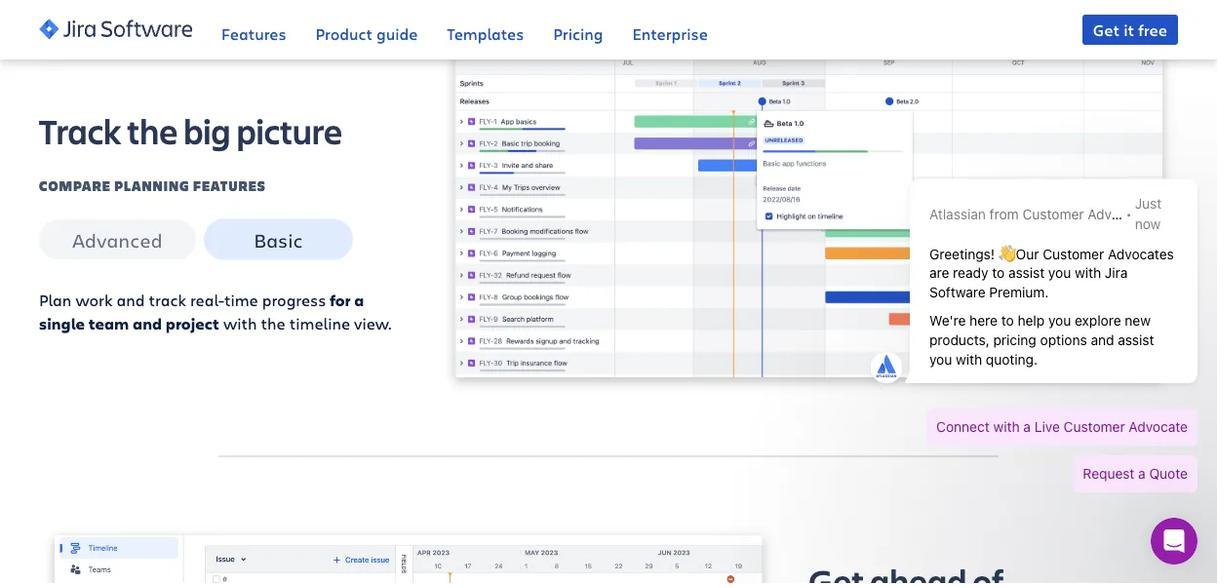 Task type: locate. For each thing, give the bounding box(es) containing it.
and
[[117, 289, 145, 310], [133, 313, 162, 334]]

dialog
[[857, 157, 1208, 512], [1151, 518, 1198, 565]]

1 horizontal spatial the
[[261, 313, 286, 334]]

progress
[[262, 289, 326, 310]]

the down the progress
[[261, 313, 286, 334]]

picture
[[237, 107, 342, 154]]

team
[[88, 313, 129, 334]]

big
[[184, 107, 231, 154]]

get it free link
[[1083, 15, 1179, 45]]

features
[[221, 23, 286, 44]]

the left big
[[127, 107, 178, 154]]

and down track
[[133, 313, 162, 334]]

get
[[1094, 19, 1120, 40]]

and up team
[[117, 289, 145, 310]]

basic roadmap screenshot image
[[455, 50, 1163, 377]]

free
[[1139, 19, 1168, 40]]

basic link
[[204, 219, 353, 260]]

the
[[127, 107, 178, 154], [261, 313, 286, 334]]

advanced
[[72, 226, 163, 253]]

track
[[39, 107, 121, 154]]

0 horizontal spatial the
[[127, 107, 178, 154]]

templates
[[447, 23, 524, 44]]

0 vertical spatial the
[[127, 107, 178, 154]]

the for track
[[127, 107, 178, 154]]

with the timeline view.
[[219, 313, 392, 334]]

plan
[[39, 289, 72, 310]]

1 vertical spatial and
[[133, 313, 162, 334]]

basic
[[254, 226, 303, 253]]

compare planning features
[[39, 177, 266, 195]]

product guide link
[[316, 0, 418, 59]]

a
[[354, 289, 364, 310]]

with
[[223, 313, 257, 334]]

product
[[316, 23, 373, 44]]

1 vertical spatial the
[[261, 313, 286, 334]]

work
[[75, 289, 113, 310]]

0 vertical spatial and
[[117, 289, 145, 310]]



Task type: describe. For each thing, give the bounding box(es) containing it.
compare
[[39, 177, 111, 195]]

pricing
[[553, 23, 603, 44]]

advanced link
[[39, 219, 196, 260]]

1 vertical spatial dialog
[[1151, 518, 1198, 565]]

templates link
[[447, 0, 524, 59]]

pricing link
[[553, 0, 603, 59]]

the for with
[[261, 313, 286, 334]]

it
[[1124, 19, 1135, 40]]

real-
[[190, 289, 224, 310]]

and inside for a single team and project
[[133, 313, 162, 334]]

time
[[224, 289, 258, 310]]

plan work and track real-time progress
[[39, 289, 326, 310]]

enterprise link
[[633, 0, 708, 59]]

product guide
[[316, 23, 418, 44]]

view.
[[354, 313, 392, 334]]

track the big picture
[[39, 107, 342, 154]]

features link
[[221, 0, 286, 59]]

get it free
[[1094, 19, 1168, 40]]

project
[[166, 313, 219, 334]]

for a single team and project
[[39, 289, 364, 334]]

0 vertical spatial dialog
[[857, 157, 1208, 512]]

track
[[149, 289, 186, 310]]

planning
[[114, 177, 190, 195]]

advanced roadmap dependencies screenshot image
[[55, 535, 762, 584]]

single
[[39, 313, 85, 334]]

features
[[193, 177, 266, 195]]

guide
[[377, 23, 418, 44]]

timeline
[[289, 313, 350, 334]]

enterprise
[[633, 23, 708, 44]]

for
[[330, 289, 351, 310]]



Task type: vqa. For each thing, say whether or not it's contained in the screenshot.
the
yes



